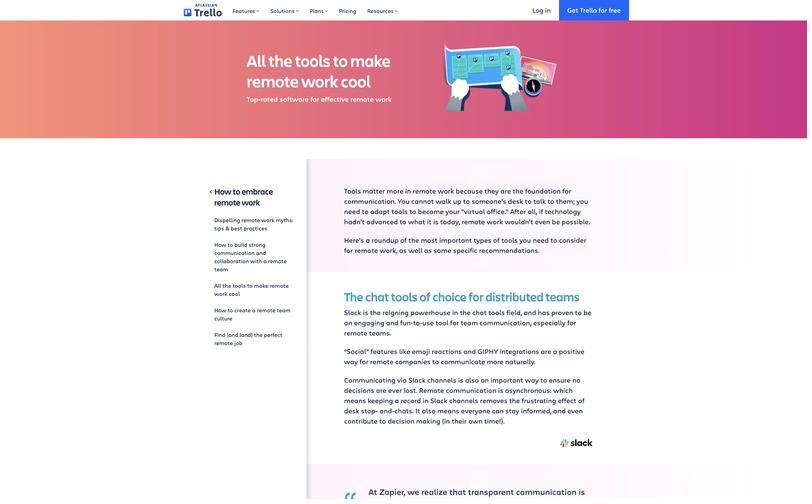 Task type: describe. For each thing, give the bounding box(es) containing it.
to inside all the tools to make remote work cool top-rated software for effective remote work
[[333, 50, 348, 71]]

decision
[[388, 417, 415, 426]]

free
[[609, 6, 621, 14]]

dispelling
[[214, 217, 240, 224]]

are inside communicating via slack channels is also an important way to ensure no decisions are ever lost. remote communication is asynchronous: which means keeping a record in slack channels removes the frustrating effect of desk stop- and-chats. it also means everyone can stay informed, and even contribute to decision making (in their own time!).
[[376, 386, 387, 396]]

"social"
[[344, 347, 369, 357]]

remote inside at zapier, we realize that transparent communication is key to successful remote work. nearly all of ou
[[437, 499, 465, 500]]

remote inside how to create a remote team culture
[[257, 307, 276, 314]]

choice
[[433, 289, 467, 305]]

ensure
[[549, 376, 571, 385]]

their
[[452, 417, 467, 426]]

log in link
[[525, 0, 559, 21]]

which
[[554, 386, 573, 396]]

realize
[[422, 487, 448, 498]]

need inside tools matter more in remote work because they are the foundation for communication. you cannot walk up to someone's desk to talk to them; you need to adapt tools to become your "virtual office." after all, if technology hadn't advanced to what it is today, remote work wouldn't even be possible.
[[344, 207, 360, 216]]

tools inside all the tools to make remote work cool
[[233, 282, 246, 290]]

reactions
[[432, 347, 462, 357]]

transparent
[[468, 487, 514, 498]]

even inside communicating via slack channels is also an important way to ensure no decisions are ever lost. remote communication is asynchronous: which means keeping a record in slack channels removes the frustrating effect of desk stop- and-chats. it also means everyone can stay informed, and even contribute to decision making (in their own time!).
[[568, 407, 583, 416]]

for inside here's a roundup of the most important types of tools you need to consider for remote work, as well as some specific recommendations.
[[344, 246, 353, 255]]

for inside "social" features like emoji reactions and giphy integrations are a positive way for remote companies to communicate more naturally.
[[360, 358, 369, 367]]

how to build strong communication and collaboration with a remote team link
[[214, 238, 295, 277]]

(in
[[442, 417, 450, 426]]

be inside "the chat tools of choice for distributed teams slack is the reigning powerhouse in the chat tools field, and has proven to be an engaging and fun-to-use tool for team communication, especially for remote teams."
[[584, 308, 592, 318]]

all for all the tools to make remote work cool top-rated software for effective remote work
[[247, 50, 266, 71]]

1 vertical spatial also
[[422, 407, 436, 416]]

0 vertical spatial also
[[465, 376, 479, 385]]

nearly
[[490, 499, 515, 500]]

pricing link
[[334, 0, 362, 21]]

features
[[233, 7, 255, 14]]

of inside at zapier, we realize that transparent communication is key to successful remote work. nearly all of ou
[[529, 499, 537, 500]]

to inside how to build strong communication and collaboration with a remote team
[[228, 241, 233, 249]]

need inside here's a roundup of the most important types of tools you need to consider for remote work, as well as some specific recommendations.
[[533, 236, 549, 245]]

remote
[[419, 386, 444, 396]]

is inside tools matter more in remote work because they are the foundation for communication. you cannot walk up to someone's desk to talk to them; you need to adapt tools to become your "virtual office." after all, if technology hadn't advanced to what it is today, remote work wouldn't even be possible.
[[434, 217, 439, 227]]

has
[[538, 308, 550, 318]]

some
[[434, 246, 452, 255]]

because
[[456, 187, 483, 196]]

keeping
[[368, 397, 393, 406]]

asynchronous:
[[505, 386, 552, 396]]

desk inside communicating via slack channels is also an important way to ensure no decisions are ever lost. remote communication is asynchronous: which means keeping a record in slack channels removes the frustrating effect of desk stop- and-chats. it also means everyone can stay informed, and even contribute to decision making (in their own time!).
[[344, 407, 360, 416]]

of inside communicating via slack channels is also an important way to ensure no decisions are ever lost. remote communication is asynchronous: which means keeping a record in slack channels removes the frustrating effect of desk stop- and-chats. it also means everyone can stay informed, and even contribute to decision making (in their own time!).
[[579, 397, 585, 406]]

how to build strong communication and collaboration with a remote team
[[214, 241, 287, 273]]

how to create a remote team culture link
[[214, 304, 295, 326]]

it
[[416, 407, 420, 416]]

find (and land) the perfect remote job link
[[214, 329, 295, 350]]

important inside communicating via slack channels is also an important way to ensure no decisions are ever lost. remote communication is asynchronous: which means keeping a record in slack channels removes the frustrating effect of desk stop- and-chats. it also means everyone can stay informed, and even contribute to decision making (in their own time!).
[[491, 376, 524, 385]]

dispelling remote work myths: tips & best practices
[[214, 217, 294, 232]]

desk inside tools matter more in remote work because they are the foundation for communication. you cannot walk up to someone's desk to talk to them; you need to adapt tools to become your "virtual office." after all, if technology hadn't advanced to what it is today, remote work wouldn't even be possible.
[[508, 197, 524, 206]]

remote inside all the tools to make remote work cool
[[270, 282, 289, 290]]

giphy
[[478, 347, 498, 357]]

embrace
[[242, 186, 273, 197]]

of right roundup at the top of the page
[[401, 236, 407, 245]]

work inside all the tools to make remote work cool
[[214, 291, 228, 298]]

hadn't
[[344, 217, 365, 227]]

of inside "the chat tools of choice for distributed teams slack is the reigning powerhouse in the chat tools field, and has proven to be an engaging and fun-to-use tool for team communication, especially for remote teams."
[[420, 289, 431, 305]]

be inside tools matter more in remote work because they are the foundation for communication. you cannot walk up to someone's desk to talk to them; you need to adapt tools to become your "virtual office." after all, if technology hadn't advanced to what it is today, remote work wouldn't even be possible.
[[552, 217, 560, 227]]

for inside tools matter more in remote work because they are the foundation for communication. you cannot walk up to someone's desk to talk to them; you need to adapt tools to become your "virtual office." after all, if technology hadn't advanced to what it is today, remote work wouldn't even be possible.
[[563, 187, 572, 196]]

make for all the tools to make remote work cool
[[254, 282, 269, 290]]

all for all the tools to make remote work cool
[[214, 282, 221, 290]]

the inside here's a roundup of the most important types of tools you need to consider for remote work, as well as some specific recommendations.
[[409, 236, 419, 245]]

to-
[[413, 319, 423, 328]]

stop-
[[361, 407, 378, 416]]

how to create a remote team culture
[[214, 307, 291, 322]]

to inside how to embrace remote work
[[233, 186, 240, 197]]

a inside how to create a remote team culture
[[252, 307, 256, 314]]

an inside communicating via slack channels is also an important way to ensure no decisions are ever lost. remote communication is asynchronous: which means keeping a record in slack channels removes the frustrating effect of desk stop- and-chats. it also means everyone can stay informed, and even contribute to decision making (in their own time!).
[[481, 376, 489, 385]]

tools inside tools matter more in remote work because they are the foundation for communication. you cannot walk up to someone's desk to talk to them; you need to adapt tools to become your "virtual office." after all, if technology hadn't advanced to what it is today, remote work wouldn't even be possible.
[[392, 207, 408, 216]]

engaging
[[354, 319, 385, 328]]

are for integrations
[[541, 347, 552, 357]]

them;
[[556, 197, 575, 206]]

at
[[369, 487, 377, 498]]

build
[[235, 241, 247, 249]]

of right types
[[494, 236, 500, 245]]

you inside tools matter more in remote work because they are the foundation for communication. you cannot walk up to someone's desk to talk to them; you need to adapt tools to become your "virtual office." after all, if technology hadn't advanced to what it is today, remote work wouldn't even be possible.
[[577, 197, 589, 206]]

you
[[398, 197, 410, 206]]

job
[[234, 340, 243, 347]]

how to embrace remote work link
[[214, 186, 295, 211]]

and down reigning in the bottom of the page
[[386, 319, 399, 328]]

fun-
[[401, 319, 413, 328]]

remote inside "the chat tools of choice for distributed teams slack is the reigning powerhouse in the chat tools field, and has proven to be an engaging and fun-to-use tool for team communication, especially for remote teams."
[[344, 329, 368, 338]]

especially
[[534, 319, 566, 328]]

and inside how to build strong communication and collaboration with a remote team
[[256, 250, 266, 257]]

proven
[[552, 308, 574, 318]]

how for how to create a remote team culture
[[214, 307, 226, 314]]

in inside communicating via slack channels is also an important way to ensure no decisions are ever lost. remote communication is asynchronous: which means keeping a record in slack channels removes the frustrating effect of desk stop- and-chats. it also means everyone can stay informed, and even contribute to decision making (in their own time!).
[[423, 397, 429, 406]]

plans button
[[304, 0, 334, 21]]

work inside how to embrace remote work
[[242, 197, 260, 208]]

tools matter more in remote work because they are the foundation for communication. you cannot walk up to someone's desk to talk to them; you need to adapt tools to become your "virtual office." after all, if technology hadn't advanced to what it is today, remote work wouldn't even be possible.
[[344, 187, 590, 227]]

communication inside at zapier, we realize that transparent communication is key to successful remote work. nearly all of ou
[[516, 487, 577, 498]]

and inside communicating via slack channels is also an important way to ensure no decisions are ever lost. remote communication is asynchronous: which means keeping a record in slack channels removes the frustrating effect of desk stop- and-chats. it also means everyone can stay informed, and even contribute to decision making (in their own time!).
[[554, 407, 566, 416]]

plans
[[310, 7, 324, 14]]

teams.
[[369, 329, 391, 338]]

foundation
[[526, 187, 561, 196]]

to inside here's a roundup of the most important types of tools you need to consider for remote work, as well as some specific recommendations.
[[551, 236, 558, 245]]

and-
[[380, 407, 395, 416]]

remote inside find (and land) the perfect remote job
[[214, 340, 233, 347]]

types
[[474, 236, 492, 245]]

find
[[214, 332, 225, 339]]

technology
[[545, 207, 581, 216]]

way inside communicating via slack channels is also an important way to ensure no decisions are ever lost. remote communication is asynchronous: which means keeping a record in slack channels removes the frustrating effect of desk stop- and-chats. it also means everyone can stay informed, and even contribute to decision making (in their own time!).
[[525, 376, 539, 385]]

communication inside communicating via slack channels is also an important way to ensure no decisions are ever lost. remote communication is asynchronous: which means keeping a record in slack channels removes the frustrating effect of desk stop- and-chats. it also means everyone can stay informed, and even contribute to decision making (in their own time!).
[[446, 386, 497, 396]]

making
[[416, 417, 441, 426]]

communicating
[[344, 376, 396, 385]]

0 horizontal spatial chat
[[366, 289, 389, 305]]

teams
[[546, 289, 580, 305]]

all the tools to make remote work cool top-rated software for effective remote work
[[247, 50, 392, 104]]

become
[[418, 207, 444, 216]]

after
[[511, 207, 526, 216]]

for left free
[[599, 6, 608, 14]]

the inside find (and land) the perfect remote job
[[254, 332, 263, 339]]

communication,
[[480, 319, 532, 328]]

own
[[469, 417, 483, 426]]

you inside here's a roundup of the most important types of tools you need to consider for remote work, as well as some specific recommendations.
[[520, 236, 531, 245]]

cannot
[[412, 197, 434, 206]]

matter
[[363, 187, 385, 196]]

team inside "the chat tools of choice for distributed teams slack is the reigning powerhouse in the chat tools field, and has proven to be an engaging and fun-to-use tool for team communication, especially for remote teams."
[[461, 319, 478, 328]]

the inside all the tools to make remote work cool
[[223, 282, 231, 290]]

adapt
[[371, 207, 390, 216]]

zapier,
[[380, 487, 406, 498]]

for inside all the tools to make remote work cool top-rated software for effective remote work
[[311, 95, 319, 104]]

and left has
[[524, 308, 537, 318]]

companies
[[395, 358, 431, 367]]

the
[[344, 289, 364, 305]]

rated
[[261, 95, 278, 104]]

chats.
[[395, 407, 414, 416]]

dispelling remote work myths: tips & best practices link
[[214, 214, 295, 236]]



Task type: vqa. For each thing, say whether or not it's contained in the screenshot.
Get Trello for free link
yes



Task type: locate. For each thing, give the bounding box(es) containing it.
the inside communicating via slack channels is also an important way to ensure no decisions are ever lost. remote communication is asynchronous: which means keeping a record in slack channels removes the frustrating effect of desk stop- and-chats. it also means everyone can stay informed, and even contribute to decision making (in their own time!).
[[510, 397, 520, 406]]

if
[[539, 207, 543, 216]]

log in
[[533, 6, 551, 14]]

naturally.
[[506, 358, 536, 367]]

the chat tools of choice for distributed teams slack is the reigning powerhouse in the chat tools field, and has proven to be an engaging and fun-to-use tool for team communication, especially for remote teams.
[[344, 289, 592, 338]]

of right the effect
[[579, 397, 585, 406]]

team inside how to create a remote team culture
[[277, 307, 291, 314]]

3 how from the top
[[214, 307, 226, 314]]

a
[[366, 236, 370, 245], [264, 258, 267, 265], [252, 307, 256, 314], [553, 347, 558, 357], [395, 397, 399, 406]]

you right the them;
[[577, 197, 589, 206]]

make for all the tools to make remote work cool top-rated software for effective remote work
[[351, 50, 391, 71]]

2 horizontal spatial team
[[461, 319, 478, 328]]

are for they
[[501, 187, 511, 196]]

0 vertical spatial channels
[[428, 376, 457, 385]]

need up hadn't
[[344, 207, 360, 216]]

an up removes
[[481, 376, 489, 385]]

1 vertical spatial more
[[487, 358, 504, 367]]

how to embrace remote work
[[214, 186, 273, 208]]

1 horizontal spatial more
[[487, 358, 504, 367]]

how up culture
[[214, 307, 226, 314]]

time!).
[[485, 417, 505, 426]]

important inside here's a roundup of the most important types of tools you need to consider for remote work, as well as some specific recommendations.
[[440, 236, 472, 245]]

2 horizontal spatial slack
[[431, 397, 448, 406]]

2 vertical spatial team
[[461, 319, 478, 328]]

no
[[573, 376, 581, 385]]

1 vertical spatial how
[[214, 241, 226, 249]]

2 vertical spatial communication
[[516, 487, 577, 498]]

slack down remote
[[431, 397, 448, 406]]

1 horizontal spatial as
[[424, 246, 432, 255]]

the
[[269, 50, 292, 71], [513, 187, 524, 196], [409, 236, 419, 245], [223, 282, 231, 290], [370, 308, 381, 318], [460, 308, 471, 318], [254, 332, 263, 339], [510, 397, 520, 406]]

collaboration
[[214, 258, 249, 265]]

positive
[[559, 347, 585, 357]]

how inside how to build strong communication and collaboration with a remote team
[[214, 241, 226, 249]]

0 horizontal spatial be
[[552, 217, 560, 227]]

1 horizontal spatial make
[[351, 50, 391, 71]]

an inside "the chat tools of choice for distributed teams slack is the reigning powerhouse in the chat tools field, and has proven to be an engaging and fun-to-use tool for team communication, especially for remote teams."
[[344, 319, 353, 328]]

for
[[599, 6, 608, 14], [311, 95, 319, 104], [563, 187, 572, 196], [344, 246, 353, 255], [469, 289, 484, 305], [450, 319, 459, 328], [568, 319, 577, 328], [360, 358, 369, 367]]

to inside "the chat tools of choice for distributed teams slack is the reigning powerhouse in the chat tools field, and has proven to be an engaging and fun-to-use tool for team communication, especially for remote teams."
[[575, 308, 582, 318]]

0 vertical spatial make
[[351, 50, 391, 71]]

0 horizontal spatial more
[[387, 187, 404, 196]]

1 horizontal spatial important
[[491, 376, 524, 385]]

remote inside how to embrace remote work
[[214, 197, 240, 208]]

with
[[250, 258, 262, 265]]

means down decisions
[[344, 397, 366, 406]]

0 horizontal spatial team
[[214, 266, 228, 273]]

0 vertical spatial how
[[214, 186, 232, 197]]

1 horizontal spatial you
[[577, 197, 589, 206]]

2 vertical spatial slack
[[431, 397, 448, 406]]

1 as from the left
[[399, 246, 407, 255]]

get
[[568, 6, 579, 14]]

how for how to embrace remote work
[[214, 186, 232, 197]]

all
[[517, 499, 527, 500]]

0 horizontal spatial need
[[344, 207, 360, 216]]

0 vertical spatial cool
[[341, 70, 371, 92]]

0 vertical spatial team
[[214, 266, 228, 273]]

best
[[231, 225, 242, 232]]

remote inside how to build strong communication and collaboration with a remote team
[[268, 258, 287, 265]]

chat
[[366, 289, 389, 305], [473, 308, 487, 318]]

are left positive
[[541, 347, 552, 357]]

as left well
[[399, 246, 407, 255]]

desk up contribute
[[344, 407, 360, 416]]

0 vertical spatial important
[[440, 236, 472, 245]]

walk
[[436, 197, 452, 206]]

0 horizontal spatial means
[[344, 397, 366, 406]]

all inside all the tools to make remote work cool
[[214, 282, 221, 290]]

use
[[423, 319, 434, 328]]

get trello for free link
[[559, 0, 629, 21]]

0 vertical spatial an
[[344, 319, 353, 328]]

way down "social" on the bottom of page
[[344, 358, 358, 367]]

1 vertical spatial slack
[[409, 376, 426, 385]]

team inside how to build strong communication and collaboration with a remote team
[[214, 266, 228, 273]]

0 vertical spatial slack
[[344, 308, 362, 318]]

1 vertical spatial communication
[[446, 386, 497, 396]]

remote inside dispelling remote work myths: tips & best practices
[[242, 217, 260, 224]]

1 vertical spatial you
[[520, 236, 531, 245]]

is
[[434, 217, 439, 227], [363, 308, 369, 318], [458, 376, 464, 385], [498, 386, 504, 396], [579, 487, 585, 498]]

way
[[344, 358, 358, 367], [525, 376, 539, 385]]

and down the effect
[[554, 407, 566, 416]]

effective
[[321, 95, 349, 104]]

important up specific
[[440, 236, 472, 245]]

communication.
[[344, 197, 396, 206]]

solutions
[[271, 7, 295, 14]]

reigning
[[383, 308, 409, 318]]

can
[[492, 407, 504, 416]]

key
[[369, 499, 382, 500]]

1 vertical spatial make
[[254, 282, 269, 290]]

0 horizontal spatial all
[[214, 282, 221, 290]]

communication up collaboration
[[214, 250, 255, 257]]

team right the 'tool'
[[461, 319, 478, 328]]

team
[[214, 266, 228, 273], [277, 307, 291, 314], [461, 319, 478, 328]]

for left effective
[[311, 95, 319, 104]]

resources button
[[362, 0, 403, 21]]

you up recommendations.
[[520, 236, 531, 245]]

strong
[[249, 241, 266, 249]]

trello
[[580, 6, 597, 14]]

0 vertical spatial desk
[[508, 197, 524, 206]]

slack inside "the chat tools of choice for distributed teams slack is the reigning powerhouse in the chat tools field, and has proven to be an engaging and fun-to-use tool for team communication, especially for remote teams."
[[344, 308, 362, 318]]

of right all
[[529, 499, 537, 500]]

0 horizontal spatial desk
[[344, 407, 360, 416]]

1 horizontal spatial need
[[533, 236, 549, 245]]

0 horizontal spatial slack
[[344, 308, 362, 318]]

means up (in
[[438, 407, 460, 416]]

talk
[[534, 197, 546, 206]]

in down remote
[[423, 397, 429, 406]]

be
[[552, 217, 560, 227], [584, 308, 592, 318]]

work.
[[467, 499, 488, 500]]

even down if
[[535, 217, 551, 227]]

make inside all the tools to make remote work cool
[[254, 282, 269, 290]]

1 vertical spatial channels
[[449, 397, 479, 406]]

"social" features like emoji reactions and giphy integrations are a positive way for remote companies to communicate more naturally.
[[344, 347, 585, 367]]

distributed
[[486, 289, 544, 305]]

here's a roundup of the most important types of tools you need to consider for remote work, as well as some specific recommendations.
[[344, 236, 587, 255]]

recommendations.
[[479, 246, 540, 255]]

solutions button
[[265, 0, 304, 21]]

even down the effect
[[568, 407, 583, 416]]

1 vertical spatial team
[[277, 307, 291, 314]]

a down ever at left bottom
[[395, 397, 399, 406]]

culture
[[214, 315, 233, 322]]

how up dispelling in the left of the page
[[214, 186, 232, 197]]

in down choice
[[453, 308, 458, 318]]

desk up after
[[508, 197, 524, 206]]

all inside all the tools to make remote work cool top-rated software for effective remote work
[[247, 50, 266, 71]]

as down 'most'
[[424, 246, 432, 255]]

channels up "everyone"
[[449, 397, 479, 406]]

cool for all the tools to make remote work cool
[[229, 291, 240, 298]]

slack
[[344, 308, 362, 318], [409, 376, 426, 385], [431, 397, 448, 406]]

specific
[[453, 246, 478, 255]]

0 vertical spatial way
[[344, 358, 358, 367]]

to inside how to create a remote team culture
[[228, 307, 233, 314]]

0 horizontal spatial communication
[[214, 250, 255, 257]]

in right log
[[546, 6, 551, 14]]

1 horizontal spatial cool
[[341, 70, 371, 92]]

0 vertical spatial chat
[[366, 289, 389, 305]]

how inside how to create a remote team culture
[[214, 307, 226, 314]]

1 vertical spatial way
[[525, 376, 539, 385]]

a inside how to build strong communication and collaboration with a remote team
[[264, 258, 267, 265]]

office."
[[487, 207, 509, 216]]

to inside at zapier, we realize that transparent communication is key to successful remote work. nearly all of ou
[[384, 499, 392, 500]]

1 vertical spatial need
[[533, 236, 549, 245]]

more up you
[[387, 187, 404, 196]]

for right choice
[[469, 289, 484, 305]]

the inside tools matter more in remote work because they are the foundation for communication. you cannot walk up to someone's desk to talk to them; you need to adapt tools to become your "virtual office." after all, if technology hadn't advanced to what it is today, remote work wouldn't even be possible.
[[513, 187, 524, 196]]

1 vertical spatial even
[[568, 407, 583, 416]]

for down "social" on the bottom of page
[[360, 358, 369, 367]]

a right "here's"
[[366, 236, 370, 245]]

communication up "everyone"
[[446, 386, 497, 396]]

for up the them;
[[563, 187, 572, 196]]

like
[[399, 347, 410, 357]]

0 horizontal spatial as
[[399, 246, 407, 255]]

also down communicate
[[465, 376, 479, 385]]

tools inside here's a roundup of the most important types of tools you need to consider for remote work, as well as some specific recommendations.
[[502, 236, 518, 245]]

1 horizontal spatial slack
[[409, 376, 426, 385]]

cool
[[341, 70, 371, 92], [229, 291, 240, 298]]

0 horizontal spatial way
[[344, 358, 358, 367]]

1 vertical spatial cool
[[229, 291, 240, 298]]

cool up effective
[[341, 70, 371, 92]]

chat up communication,
[[473, 308, 487, 318]]

and up communicate
[[464, 347, 476, 357]]

tools inside all the tools to make remote work cool top-rated software for effective remote work
[[295, 50, 331, 71]]

in inside "the chat tools of choice for distributed teams slack is the reigning powerhouse in the chat tools field, and has proven to be an engaging and fun-to-use tool for team communication, especially for remote teams."
[[453, 308, 458, 318]]

stay
[[506, 407, 520, 416]]

means
[[344, 397, 366, 406], [438, 407, 460, 416]]

effect
[[558, 397, 577, 406]]

work inside dispelling remote work myths: tips & best practices
[[262, 217, 275, 224]]

2 as from the left
[[424, 246, 432, 255]]

cool inside all the tools to make remote work cool
[[229, 291, 240, 298]]

1 horizontal spatial team
[[277, 307, 291, 314]]

decisions
[[344, 386, 375, 396]]

slack down the
[[344, 308, 362, 318]]

1 horizontal spatial an
[[481, 376, 489, 385]]

0 vertical spatial you
[[577, 197, 589, 206]]

1 horizontal spatial desk
[[508, 197, 524, 206]]

1 horizontal spatial are
[[501, 187, 511, 196]]

how for how to build strong communication and collaboration with a remote team
[[214, 241, 226, 249]]

is inside "the chat tools of choice for distributed teams slack is the reigning powerhouse in the chat tools field, and has proven to be an engaging and fun-to-use tool for team communication, especially for remote teams."
[[363, 308, 369, 318]]

what
[[408, 217, 425, 227]]

even
[[535, 217, 551, 227], [568, 407, 583, 416]]

0 vertical spatial be
[[552, 217, 560, 227]]

to inside all the tools to make remote work cool
[[247, 282, 253, 290]]

0 horizontal spatial cool
[[229, 291, 240, 298]]

also up "making"
[[422, 407, 436, 416]]

a inside communicating via slack channels is also an important way to ensure no decisions are ever lost. remote communication is asynchronous: which means keeping a record in slack channels removes the frustrating effect of desk stop- and-chats. it also means everyone can stay informed, and even contribute to decision making (in their own time!).
[[395, 397, 399, 406]]

1 horizontal spatial way
[[525, 376, 539, 385]]

channels up remote
[[428, 376, 457, 385]]

for right the 'tool'
[[450, 319, 459, 328]]

for down "here's"
[[344, 246, 353, 255]]

and down strong
[[256, 250, 266, 257]]

a inside "social" features like emoji reactions and giphy integrations are a positive way for remote companies to communicate more naturally.
[[553, 347, 558, 357]]

are up keeping
[[376, 386, 387, 396]]

is inside at zapier, we realize that transparent communication is key to successful remote work. nearly all of ou
[[579, 487, 585, 498]]

a right create
[[252, 307, 256, 314]]

remote
[[247, 70, 299, 92], [351, 95, 374, 104], [413, 187, 436, 196], [214, 197, 240, 208], [242, 217, 260, 224], [462, 217, 485, 227], [355, 246, 378, 255], [268, 258, 287, 265], [270, 282, 289, 290], [257, 307, 276, 314], [344, 329, 368, 338], [214, 340, 233, 347], [370, 358, 394, 367], [437, 499, 465, 500]]

practices
[[244, 225, 267, 232]]

how down tips
[[214, 241, 226, 249]]

of up powerhouse in the right of the page
[[420, 289, 431, 305]]

way inside "social" features like emoji reactions and giphy integrations are a positive way for remote companies to communicate more naturally.
[[344, 358, 358, 367]]

2 how from the top
[[214, 241, 226, 249]]

1 vertical spatial desk
[[344, 407, 360, 416]]

your
[[446, 207, 460, 216]]

cool for all the tools to make remote work cool top-rated software for effective remote work
[[341, 70, 371, 92]]

in
[[546, 6, 551, 14], [405, 187, 411, 196], [453, 308, 458, 318], [423, 397, 429, 406]]

and inside "social" features like emoji reactions and giphy integrations are a positive way for remote companies to communicate more naturally.
[[464, 347, 476, 357]]

important down "naturally."
[[491, 376, 524, 385]]

need down "wouldn't"
[[533, 236, 549, 245]]

be right proven
[[584, 308, 592, 318]]

0 horizontal spatial you
[[520, 236, 531, 245]]

we
[[408, 487, 420, 498]]

2 horizontal spatial are
[[541, 347, 552, 357]]

for down proven
[[568, 319, 577, 328]]

0 horizontal spatial important
[[440, 236, 472, 245]]

0 vertical spatial are
[[501, 187, 511, 196]]

1 horizontal spatial be
[[584, 308, 592, 318]]

are right they
[[501, 187, 511, 196]]

even inside tools matter more in remote work because they are the foundation for communication. you cannot walk up to someone's desk to talk to them; you need to adapt tools to become your "virtual office." after all, if technology hadn't advanced to what it is today, remote work wouldn't even be possible.
[[535, 217, 551, 227]]

way up the asynchronous:
[[525, 376, 539, 385]]

1 how from the top
[[214, 186, 232, 197]]

1 horizontal spatial means
[[438, 407, 460, 416]]

cool up create
[[229, 291, 240, 298]]

2 vertical spatial how
[[214, 307, 226, 314]]

consider
[[559, 236, 587, 245]]

slack up lost.
[[409, 376, 426, 385]]

2 horizontal spatial communication
[[516, 487, 577, 498]]

atlassian trello image
[[184, 4, 222, 17]]

2 vertical spatial are
[[376, 386, 387, 396]]

how inside how to embrace remote work
[[214, 186, 232, 197]]

0 horizontal spatial an
[[344, 319, 353, 328]]

1 vertical spatial are
[[541, 347, 552, 357]]

a inside here's a roundup of the most important types of tools you need to consider for remote work, as well as some specific recommendations.
[[366, 236, 370, 245]]

0 vertical spatial all
[[247, 50, 266, 71]]

a left positive
[[553, 347, 558, 357]]

slack logo image
[[561, 440, 593, 448]]

in inside tools matter more in remote work because they are the foundation for communication. you cannot walk up to someone's desk to talk to them; you need to adapt tools to become your "virtual office." after all, if technology hadn't advanced to what it is today, remote work wouldn't even be possible.
[[405, 187, 411, 196]]

1 horizontal spatial communication
[[446, 386, 497, 396]]

1 horizontal spatial also
[[465, 376, 479, 385]]

cool inside all the tools to make remote work cool top-rated software for effective remote work
[[341, 70, 371, 92]]

more inside "social" features like emoji reactions and giphy integrations are a positive way for remote companies to communicate more naturally.
[[487, 358, 504, 367]]

be down technology on the top
[[552, 217, 560, 227]]

more down 'giphy'
[[487, 358, 504, 367]]

ever
[[388, 386, 402, 396]]

tips
[[214, 225, 224, 232]]

1 vertical spatial means
[[438, 407, 460, 416]]

1 vertical spatial be
[[584, 308, 592, 318]]

team up perfect
[[277, 307, 291, 314]]

0 horizontal spatial even
[[535, 217, 551, 227]]

tools
[[295, 50, 331, 71], [392, 207, 408, 216], [502, 236, 518, 245], [233, 282, 246, 290], [391, 289, 418, 305], [489, 308, 505, 318]]

a right with
[[264, 258, 267, 265]]

the inside all the tools to make remote work cool top-rated software for effective remote work
[[269, 50, 292, 71]]

removes
[[480, 397, 508, 406]]

0 vertical spatial need
[[344, 207, 360, 216]]

1 vertical spatial all
[[214, 282, 221, 290]]

it
[[427, 217, 432, 227]]

myths:
[[276, 217, 294, 224]]

more inside tools matter more in remote work because they are the foundation for communication. you cannot walk up to someone's desk to talk to them; you need to adapt tools to become your "virtual office." after all, if technology hadn't advanced to what it is today, remote work wouldn't even be possible.
[[387, 187, 404, 196]]

1 vertical spatial an
[[481, 376, 489, 385]]

are inside tools matter more in remote work because they are the foundation for communication. you cannot walk up to someone's desk to talk to them; you need to adapt tools to become your "virtual office." after all, if technology hadn't advanced to what it is today, remote work wouldn't even be possible.
[[501, 187, 511, 196]]

0 horizontal spatial also
[[422, 407, 436, 416]]

chat right the
[[366, 289, 389, 305]]

an left engaging
[[344, 319, 353, 328]]

possible.
[[562, 217, 590, 227]]

in up you
[[405, 187, 411, 196]]

today,
[[441, 217, 460, 227]]

0 vertical spatial even
[[535, 217, 551, 227]]

1 horizontal spatial even
[[568, 407, 583, 416]]

1 vertical spatial important
[[491, 376, 524, 385]]

advanced
[[367, 217, 398, 227]]

all the tools to make remote work cool link
[[214, 279, 295, 301]]

communication up all
[[516, 487, 577, 498]]

0 vertical spatial means
[[344, 397, 366, 406]]

0 horizontal spatial are
[[376, 386, 387, 396]]

"virtual
[[462, 207, 485, 216]]

&
[[226, 225, 230, 232]]

1 vertical spatial chat
[[473, 308, 487, 318]]

field,
[[507, 308, 522, 318]]

team down collaboration
[[214, 266, 228, 273]]

communication inside how to build strong communication and collaboration with a remote team
[[214, 250, 255, 257]]

work,
[[380, 246, 398, 255]]

0 horizontal spatial make
[[254, 282, 269, 290]]

0 vertical spatial communication
[[214, 250, 255, 257]]

you
[[577, 197, 589, 206], [520, 236, 531, 245]]

0 vertical spatial more
[[387, 187, 404, 196]]

1 horizontal spatial all
[[247, 50, 266, 71]]

remote inside here's a roundup of the most important types of tools you need to consider for remote work, as well as some specific recommendations.
[[355, 246, 378, 255]]

to inside "social" features like emoji reactions and giphy integrations are a positive way for remote companies to communicate more naturally.
[[433, 358, 439, 367]]

are inside "social" features like emoji reactions and giphy integrations are a positive way for remote companies to communicate more naturally.
[[541, 347, 552, 357]]

1 horizontal spatial chat
[[473, 308, 487, 318]]

remote inside "social" features like emoji reactions and giphy integrations are a positive way for remote companies to communicate more naturally.
[[370, 358, 394, 367]]

contribute
[[344, 417, 378, 426]]

make inside all the tools to make remote work cool top-rated software for effective remote work
[[351, 50, 391, 71]]



